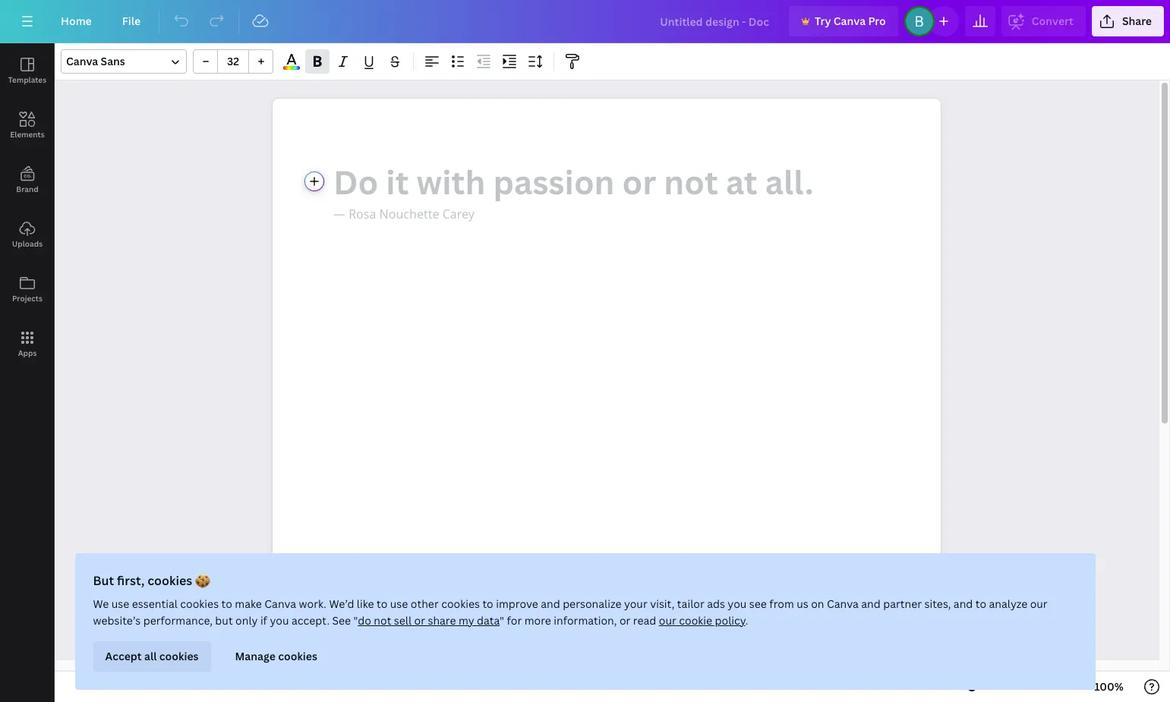 Task type: vqa. For each thing, say whether or not it's contained in the screenshot.
Looking to the future Social media will continue to innovate over time, and although we'll be seeing an influx of new trends, content formats, and even platforms in the years to come, it's important to remember social media and brand-building is a long game. Effective creative storytelling plays a key role in growing brand equity, and using a wall-to-wall visual communications solution is a powerful way to take your content to the next level.
no



Task type: locate. For each thing, give the bounding box(es) containing it.
for
[[507, 614, 522, 628]]

canva
[[834, 14, 866, 28], [66, 54, 98, 68], [265, 597, 296, 612], [827, 597, 859, 612]]

1 vertical spatial our
[[659, 614, 677, 628]]

performance,
[[143, 614, 213, 628]]

to up but
[[221, 597, 232, 612]]

canva inside dropdown button
[[66, 54, 98, 68]]

our right analyze
[[1031, 597, 1048, 612]]

cookies
[[147, 573, 192, 590], [180, 597, 219, 612], [441, 597, 480, 612], [159, 650, 199, 664], [278, 650, 317, 664]]

100%
[[1095, 680, 1124, 694]]

0 horizontal spatial or
[[414, 614, 425, 628]]

manage
[[235, 650, 276, 664]]

make
[[235, 597, 262, 612]]

or
[[414, 614, 425, 628], [620, 614, 631, 628]]

like
[[357, 597, 374, 612]]

0 horizontal spatial our
[[659, 614, 677, 628]]

" left for
[[500, 614, 504, 628]]

manage cookies button
[[223, 642, 330, 672]]

pro
[[869, 14, 886, 28]]

more
[[525, 614, 551, 628]]

convert
[[1032, 14, 1074, 28]]

2 to from the left
[[377, 597, 388, 612]]

1 horizontal spatial and
[[862, 597, 881, 612]]

3 and from the left
[[954, 597, 973, 612]]

2 horizontal spatial and
[[954, 597, 973, 612]]

on
[[812, 597, 825, 612]]

" right see
[[354, 614, 358, 628]]

use up sell
[[390, 597, 408, 612]]

1 and from the left
[[541, 597, 560, 612]]

side panel tab list
[[0, 43, 55, 371]]

1 horizontal spatial you
[[728, 597, 747, 612]]

data
[[477, 614, 500, 628]]

0 vertical spatial our
[[1031, 597, 1048, 612]]

to up data
[[483, 597, 494, 612]]

1 use from the left
[[112, 597, 129, 612]]

0 vertical spatial you
[[728, 597, 747, 612]]

accept
[[105, 650, 142, 664]]

accept.
[[292, 614, 330, 628]]

you up policy
[[728, 597, 747, 612]]

information,
[[554, 614, 617, 628]]

tailor
[[678, 597, 705, 612]]

try
[[815, 14, 831, 28]]

1 vertical spatial you
[[270, 614, 289, 628]]

do not sell or share my data " for more information, or read our cookie policy .
[[358, 614, 749, 628]]

our down visit,
[[659, 614, 677, 628]]

1 horizontal spatial our
[[1031, 597, 1048, 612]]

projects button
[[0, 262, 55, 317]]

main menu bar
[[0, 0, 1171, 43]]

1 or from the left
[[414, 614, 425, 628]]

and
[[541, 597, 560, 612], [862, 597, 881, 612], [954, 597, 973, 612]]

to right like
[[377, 597, 388, 612]]

use
[[112, 597, 129, 612], [390, 597, 408, 612]]

but
[[93, 573, 114, 590]]

but first, cookies 🍪 dialog
[[75, 554, 1096, 691]]

1 horizontal spatial or
[[620, 614, 631, 628]]

2 or from the left
[[620, 614, 631, 628]]

0 horizontal spatial use
[[112, 597, 129, 612]]

cookies down 🍪
[[180, 597, 219, 612]]

other
[[411, 597, 439, 612]]

"
[[354, 614, 358, 628], [500, 614, 504, 628]]

to left analyze
[[976, 597, 987, 612]]

canva right try
[[834, 14, 866, 28]]

2 and from the left
[[862, 597, 881, 612]]

ads
[[707, 597, 725, 612]]

do not sell or share my data link
[[358, 614, 500, 628]]

and left partner
[[862, 597, 881, 612]]

see
[[750, 597, 767, 612]]

your
[[624, 597, 648, 612]]

and right sites, at right
[[954, 597, 973, 612]]

you
[[728, 597, 747, 612], [270, 614, 289, 628]]

0 horizontal spatial "
[[354, 614, 358, 628]]

work.
[[299, 597, 327, 612]]

or left read
[[620, 614, 631, 628]]

cookies down 'accept.'
[[278, 650, 317, 664]]

0 horizontal spatial and
[[541, 597, 560, 612]]

canva left sans
[[66, 54, 98, 68]]

accept all cookies
[[105, 650, 199, 664]]

– – number field
[[223, 54, 244, 68]]

group
[[193, 49, 273, 74]]

accept all cookies button
[[93, 642, 211, 672]]

use up website's
[[112, 597, 129, 612]]

we'd
[[329, 597, 354, 612]]

1 " from the left
[[354, 614, 358, 628]]

our
[[1031, 597, 1048, 612], [659, 614, 677, 628]]

canva right 'on'
[[827, 597, 859, 612]]

we
[[93, 597, 109, 612]]

you right if
[[270, 614, 289, 628]]

cookies right all
[[159, 650, 199, 664]]

share button
[[1092, 6, 1165, 36]]

or right sell
[[414, 614, 425, 628]]

to
[[221, 597, 232, 612], [377, 597, 388, 612], [483, 597, 494, 612], [976, 597, 987, 612]]

brand button
[[0, 153, 55, 207]]

1 horizontal spatial "
[[500, 614, 504, 628]]

None text field
[[273, 99, 941, 703]]

color range image
[[284, 66, 300, 70]]

templates
[[8, 74, 46, 85]]

my
[[459, 614, 475, 628]]

1 horizontal spatial use
[[390, 597, 408, 612]]

if
[[260, 614, 267, 628]]

only
[[236, 614, 258, 628]]

share
[[1123, 14, 1152, 28]]

cookie
[[679, 614, 713, 628]]

file button
[[110, 6, 153, 36]]

cookies inside manage cookies button
[[278, 650, 317, 664]]

and up do not sell or share my data " for more information, or read our cookie policy .
[[541, 597, 560, 612]]

do
[[358, 614, 371, 628]]



Task type: describe. For each thing, give the bounding box(es) containing it.
0 horizontal spatial you
[[270, 614, 289, 628]]

partner
[[884, 597, 922, 612]]

all
[[144, 650, 157, 664]]

try canva pro button
[[789, 6, 899, 36]]

templates button
[[0, 43, 55, 98]]

elements button
[[0, 98, 55, 153]]

2 use from the left
[[390, 597, 408, 612]]

our inside the we use essential cookies to make canva work. we'd like to use other cookies to improve and personalize your visit, tailor ads you see from us on canva and partner sites, and to analyze our website's performance, but only if you accept. see "
[[1031, 597, 1048, 612]]

100% button
[[1085, 675, 1134, 700]]

first,
[[117, 573, 145, 590]]

manage cookies
[[235, 650, 317, 664]]

home link
[[49, 6, 104, 36]]

convert button
[[1002, 6, 1086, 36]]

apps
[[18, 348, 37, 359]]

visit,
[[650, 597, 675, 612]]

read
[[633, 614, 657, 628]]

" inside the we use essential cookies to make canva work. we'd like to use other cookies to improve and personalize your visit, tailor ads you see from us on canva and partner sites, and to analyze our website's performance, but only if you accept. see "
[[354, 614, 358, 628]]

canva sans button
[[61, 49, 187, 74]]

elements
[[10, 129, 45, 140]]

brand
[[16, 184, 39, 194]]

3 to from the left
[[483, 597, 494, 612]]

but first, cookies 🍪
[[93, 573, 211, 590]]

uploads
[[12, 239, 43, 249]]

2 " from the left
[[500, 614, 504, 628]]

sans
[[101, 54, 125, 68]]

Design title text field
[[648, 6, 783, 36]]

policy
[[715, 614, 746, 628]]

website's
[[93, 614, 141, 628]]

but
[[215, 614, 233, 628]]

.
[[746, 614, 749, 628]]

canva inside button
[[834, 14, 866, 28]]

sites,
[[925, 597, 951, 612]]

1 to from the left
[[221, 597, 232, 612]]

canva up if
[[265, 597, 296, 612]]

sell
[[394, 614, 412, 628]]

file
[[122, 14, 141, 28]]

4 to from the left
[[976, 597, 987, 612]]

our cookie policy link
[[659, 614, 746, 628]]

try canva pro
[[815, 14, 886, 28]]

home
[[61, 14, 92, 28]]

not
[[374, 614, 392, 628]]

projects
[[12, 293, 43, 304]]

canva sans
[[66, 54, 125, 68]]

cookies up essential
[[147, 573, 192, 590]]

🍪
[[195, 573, 211, 590]]

cookies inside accept all cookies button
[[159, 650, 199, 664]]

we use essential cookies to make canva work. we'd like to use other cookies to improve and personalize your visit, tailor ads you see from us on canva and partner sites, and to analyze our website's performance, but only if you accept. see "
[[93, 597, 1048, 628]]

improve
[[496, 597, 538, 612]]

uploads button
[[0, 207, 55, 262]]

share
[[428, 614, 456, 628]]

essential
[[132, 597, 178, 612]]

analyze
[[990, 597, 1028, 612]]

from
[[770, 597, 794, 612]]

cookies up "my"
[[441, 597, 480, 612]]

us
[[797, 597, 809, 612]]

see
[[332, 614, 351, 628]]

apps button
[[0, 317, 55, 371]]

personalize
[[563, 597, 622, 612]]



